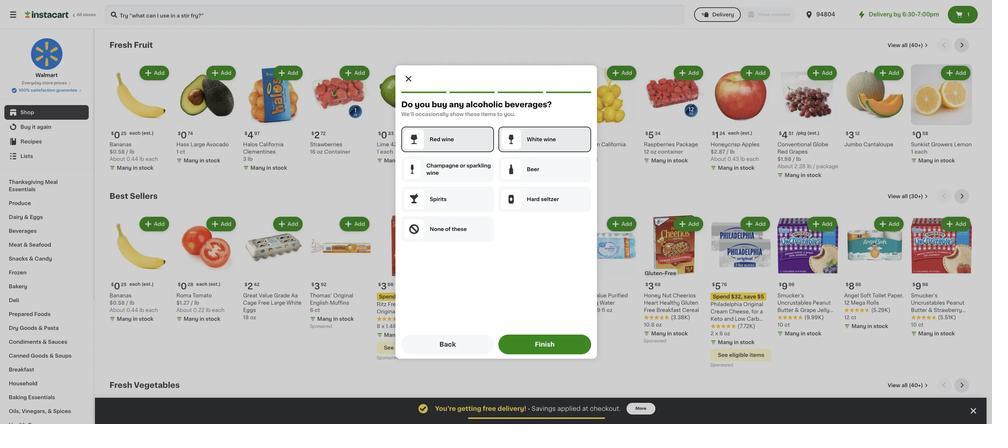 Task type: locate. For each thing, give the bounding box(es) containing it.
2 9 from the left
[[916, 282, 922, 291]]

1 view from the top
[[888, 43, 901, 48]]

2 vertical spatial items
[[750, 353, 765, 358]]

ct down hass
[[180, 149, 185, 155]]

great for great value grade aa cage free large white eggs 18 oz
[[243, 293, 258, 298]]

breakfast inside honey nut cheerios heart healthy gluten free breakfast cereal
[[657, 308, 681, 313]]

0 vertical spatial 25
[[121, 131, 127, 136]]

2 horizontal spatial x
[[716, 331, 719, 336]]

96 for smucker's uncrustables peanut butter & grape jelly sandwich
[[789, 283, 795, 287]]

$ 0 74
[[178, 131, 193, 140]]

$ inside "$ 3 92"
[[312, 283, 314, 287]]

uncrustables inside smucker's uncrustables peanut butter & grape jelly sandwich
[[778, 301, 812, 306]]

1 horizontal spatial 96
[[923, 283, 929, 287]]

to
[[497, 112, 503, 117]]

1 vertical spatial 0.44
[[126, 308, 138, 313]]

/ up 2.28
[[793, 157, 795, 162]]

0 horizontal spatial $5
[[424, 294, 430, 300]]

value inside great value purified drinking water 40 x 16.9 fl oz
[[593, 293, 607, 298]]

$0.58 down '$ 0 25'
[[110, 149, 125, 155]]

2 smucker's from the left
[[912, 293, 938, 298]]

3 package from the left
[[817, 164, 839, 169]]

1 california from the left
[[259, 142, 284, 147]]

(est.) inside $ 0 25 each (est.)
[[142, 282, 154, 287]]

2 butter from the left
[[912, 308, 928, 313]]

1 vertical spatial breakfast
[[9, 368, 34, 373]]

0 for $ 0 28 each (est.)
[[181, 282, 187, 291]]

package for conventional globe red grapes $1.98 / lb about 2.28 lb / package
[[817, 164, 839, 169]]

1 vertical spatial fresh
[[388, 302, 402, 307]]

1 vertical spatial eligible
[[730, 353, 749, 358]]

california up clementines
[[259, 142, 284, 147]]

2 vertical spatial view
[[888, 383, 901, 388]]

0 vertical spatial fresh
[[110, 41, 132, 49]]

0 horizontal spatial 10
[[778, 323, 784, 328]]

2 horizontal spatial 5
[[715, 282, 721, 291]]

many down sunkist
[[919, 158, 934, 163]]

delivery inside delivery button
[[713, 12, 735, 17]]

10 ct for smucker's uncrustables peanut butter & strawberry jam sandwich
[[912, 323, 924, 328]]

0 horizontal spatial value
[[259, 293, 273, 298]]

sandwich inside the smucker's uncrustables peanut butter & strawberry jam sandwich
[[924, 315, 949, 320]]

view all (40+) for fruit
[[888, 43, 924, 48]]

1 horizontal spatial see eligible items button
[[711, 349, 772, 362]]

25 for $ 0 25
[[121, 131, 127, 136]]

fresh fruit
[[110, 41, 153, 49]]

2 10 ct from the left
[[912, 323, 924, 328]]

3 up thomas'
[[314, 282, 320, 291]]

1 $0.25 each (estimated) element from the top
[[110, 128, 171, 141]]

(est.) for honeycrisp apples $2.87 / lb about 0.43 lb each
[[741, 131, 753, 136]]

2 sandwich from the left
[[924, 315, 949, 320]]

product group
[[110, 64, 171, 173], [176, 64, 237, 166], [243, 64, 304, 173], [310, 64, 371, 156], [377, 64, 438, 166], [444, 64, 505, 180], [511, 64, 572, 180], [577, 64, 638, 163], [644, 64, 705, 166], [711, 64, 772, 173], [778, 64, 839, 180], [845, 64, 906, 148], [912, 64, 973, 166], [110, 216, 171, 324], [176, 216, 237, 324], [243, 216, 304, 321], [310, 216, 371, 331], [377, 216, 438, 362], [444, 216, 505, 332], [577, 216, 638, 314], [644, 216, 705, 346], [711, 216, 772, 370], [778, 216, 839, 339], [845, 216, 906, 332], [912, 216, 973, 339], [377, 405, 438, 425], [444, 405, 505, 425], [511, 405, 572, 425], [577, 405, 638, 425], [912, 405, 973, 425]]

12 inside angel soft toilet paper, 12 mega rolls
[[845, 301, 850, 306]]

many in stock down halos california clementines 3 lb
[[251, 165, 287, 171]]

1 inside hass large avocado 1 ct
[[176, 149, 179, 155]]

eligible for 5
[[730, 353, 749, 358]]

1 vertical spatial item carousel region
[[110, 189, 973, 373]]

see down 2 x 8 oz
[[718, 353, 728, 358]]

1 horizontal spatial items
[[481, 112, 496, 117]]

(est.) for roma tomato $1.27 / lb about 0.22 lb each
[[209, 282, 221, 287]]

1 item carousel region from the top
[[110, 38, 973, 183]]

1 horizontal spatial butter
[[912, 308, 928, 313]]

meat & seafood link
[[4, 238, 89, 252]]

spend up ritz
[[379, 294, 396, 300]]

1 vertical spatial 25
[[121, 283, 127, 287]]

red left sun
[[430, 137, 440, 142]]

great inside great value purified drinking water 40 x 16.9 fl oz
[[577, 293, 592, 298]]

seedless inside "5 sun harvest seedless red grapes $2.18 / lb about 2.4 lb / package"
[[476, 142, 500, 147]]

wine left harvest
[[442, 137, 454, 142]]

$ 1 24 each (est.)
[[713, 131, 753, 140]]

grapes down conventional on the top of page
[[790, 149, 808, 155]]

0 vertical spatial x
[[586, 308, 589, 313]]

/ right 2.43
[[546, 164, 548, 169]]

1 (40+) from the top
[[909, 43, 924, 48]]

0 horizontal spatial wine
[[426, 171, 439, 176]]

2 25 from the top
[[121, 283, 127, 287]]

halos
[[243, 142, 258, 147]]

$0.58 for 0
[[110, 149, 125, 155]]

sandwich down grape
[[778, 315, 803, 320]]

3 for $ 3 92
[[314, 282, 320, 291]]

conventional
[[778, 142, 812, 147]]

sponsored badge image
[[310, 325, 332, 329], [644, 340, 666, 344], [377, 356, 399, 361], [711, 364, 733, 368]]

$ for spend $20, save $5
[[378, 283, 381, 287]]

1 horizontal spatial sandwich
[[924, 315, 949, 320]]

fresh left vegetables
[[110, 382, 132, 389]]

1 horizontal spatial peanut
[[947, 301, 965, 306]]

1 horizontal spatial package
[[550, 164, 572, 169]]

grade
[[274, 293, 290, 298]]

condiments & sauces
[[9, 340, 67, 345]]

2 vertical spatial free
[[644, 308, 656, 313]]

1 bananas $0.58 / lb about 0.44 lb each from the top
[[110, 142, 158, 162]]

2 view from the top
[[888, 194, 901, 199]]

0 vertical spatial bananas $0.58 / lb about 0.44 lb each
[[110, 142, 158, 162]]

2 $1.98 from the left
[[778, 157, 792, 162]]

see eligible items button down (7.72k)
[[711, 349, 772, 362]]

$ 2 42
[[245, 282, 260, 291]]

0 vertical spatial goods
[[20, 326, 37, 331]]

beverages
[[9, 229, 37, 234]]

$5 up 'a'
[[758, 294, 764, 300]]

$ inside '$ 2 72'
[[312, 131, 314, 136]]

1 horizontal spatial $5
[[758, 294, 764, 300]]

0.44 down $ 0 25 each (est.)
[[126, 308, 138, 313]]

10 down smucker's uncrustables peanut butter & grape jelly sandwich
[[778, 323, 784, 328]]

1 smucker's from the left
[[778, 293, 805, 298]]

24
[[720, 131, 726, 136]]

2 great from the left
[[577, 293, 592, 298]]

1 peanut from the left
[[813, 301, 831, 306]]

eggs inside dairy & eggs link
[[30, 215, 43, 220]]

1 horizontal spatial 8
[[720, 331, 723, 336]]

uncrustables up grape
[[778, 301, 812, 306]]

original up muffins at the bottom left
[[334, 293, 353, 298]]

1 horizontal spatial free
[[644, 308, 656, 313]]

3 left 68
[[649, 282, 654, 291]]

bananas down '$ 0 25'
[[110, 142, 132, 147]]

2 bananas from the top
[[110, 293, 132, 298]]

everyday store prices
[[22, 81, 67, 85]]

(est.) inside the $ 4 51 /pkg (est.)
[[808, 131, 820, 136]]

apples
[[742, 142, 760, 147]]

• savings applied at checkout.
[[528, 406, 621, 412]]

$ 9 96 for smucker's uncrustables peanut butter & strawberry jam sandwich
[[913, 282, 929, 291]]

seedless
[[476, 142, 500, 147], [528, 142, 551, 147]]

25 inside $ 0 25 each (est.)
[[121, 283, 127, 287]]

large inside hass large avocado 1 ct
[[191, 142, 205, 147]]

peanut inside the smucker's uncrustables peanut butter & strawberry jam sandwich
[[947, 301, 965, 306]]

grapes down '$4.81 per package (estimated)' element
[[553, 142, 571, 147]]

breakfast inside breakfast link
[[9, 368, 34, 373]]

many up best
[[117, 165, 132, 171]]

$ 5 76
[[713, 282, 727, 291]]

buy it again
[[20, 125, 51, 130]]

1 horizontal spatial grapes
[[553, 142, 571, 147]]

red inside "5 sun harvest seedless red grapes $2.18 / lb about 2.4 lb / package"
[[444, 149, 454, 155]]

2 vertical spatial original
[[377, 309, 397, 314]]

getting
[[458, 406, 482, 412]]

0 vertical spatial (40+)
[[909, 43, 924, 48]]

uncrustables for grape
[[778, 301, 812, 306]]

each inside $ 0 28 each (est.)
[[196, 282, 208, 287]]

1 sandwich from the left
[[778, 315, 803, 320]]

strawberries 16 oz container
[[310, 142, 351, 155]]

2 $5 from the left
[[758, 294, 764, 300]]

many down $ 0 25 each (est.)
[[117, 317, 132, 322]]

large down grade
[[271, 301, 285, 306]]

service type group
[[694, 7, 796, 22]]

bananas for each (est.)
[[110, 293, 132, 298]]

$1.98 inside conventional globe red grapes $1.98 / lb about 2.28 lb / package
[[778, 157, 792, 162]]

many in stock down 2 x 8 oz
[[718, 340, 755, 345]]

$ 4 81
[[512, 131, 527, 140]]

toilet
[[873, 293, 887, 298]]

oz down raspberries
[[651, 149, 657, 155]]

seedless right harvest
[[476, 142, 500, 147]]

2 peanut from the left
[[947, 301, 965, 306]]

smucker's uncrustables peanut butter & grape jelly sandwich
[[778, 293, 831, 320]]

butter inside smucker's uncrustables peanut butter & grape jelly sandwich
[[778, 308, 794, 313]]

10 for smucker's uncrustables peanut butter & grape jelly sandwich
[[778, 323, 784, 328]]

1 4 from the left
[[248, 131, 254, 140]]

10 ct down jam
[[912, 323, 924, 328]]

eligible down 2 x 8 oz
[[730, 353, 749, 358]]

1 inside button
[[968, 12, 970, 17]]

$4.81 per package (estimated) element
[[511, 128, 572, 141]]

1 vertical spatial $0.58
[[110, 301, 125, 306]]

1 horizontal spatial eggs
[[243, 308, 256, 313]]

butter inside the smucker's uncrustables peanut butter & strawberry jam sandwich
[[912, 308, 928, 313]]

1 horizontal spatial uncrustables
[[912, 301, 946, 306]]

1 vertical spatial x
[[382, 324, 385, 329]]

x for 5
[[716, 331, 719, 336]]

4 left 81
[[515, 131, 521, 140]]

1 vertical spatial bananas
[[110, 293, 132, 298]]

0 horizontal spatial original
[[334, 293, 353, 298]]

many in stock down 2.28
[[785, 173, 822, 178]]

1 package from the left
[[479, 164, 501, 169]]

california right premium
[[602, 142, 626, 147]]

3 item carousel region from the top
[[110, 378, 973, 425]]

butter for smucker's uncrustables peanut butter & strawberry jam sandwich
[[912, 308, 928, 313]]

many in stock
[[184, 158, 220, 163], [384, 158, 421, 163], [652, 158, 688, 163], [919, 158, 956, 163], [117, 165, 154, 171], [251, 165, 287, 171], [718, 165, 755, 171], [518, 173, 555, 178], [785, 173, 822, 178], [117, 317, 154, 322], [184, 317, 220, 322], [317, 317, 354, 322], [852, 324, 889, 329], [652, 331, 688, 336], [785, 331, 822, 336], [919, 331, 956, 336], [384, 333, 421, 338], [718, 340, 755, 345]]

3 for $ 3 12
[[849, 131, 855, 140]]

eligible
[[395, 346, 415, 351], [730, 353, 749, 358]]

2 0.44 from the top
[[126, 308, 138, 313]]

about down $1.27
[[176, 308, 192, 313]]

/pkg inside the $ 4 51 /pkg (est.)
[[797, 131, 807, 136]]

none of these
[[430, 227, 467, 232]]

0 horizontal spatial great
[[243, 293, 258, 298]]

1 horizontal spatial red
[[444, 149, 454, 155]]

1 vertical spatial items
[[416, 346, 431, 351]]

1 horizontal spatial x
[[586, 308, 589, 313]]

oz inside raspberries package 12 oz container
[[651, 149, 657, 155]]

ct down smucker's uncrustables peanut butter & grape jelly sandwich
[[785, 323, 790, 328]]

0 horizontal spatial california
[[259, 142, 284, 147]]

0 horizontal spatial 9
[[782, 282, 788, 291]]

92 up thomas'
[[321, 283, 327, 287]]

$ inside $ 8 86
[[846, 283, 849, 287]]

$ inside $ 2 42
[[245, 283, 248, 287]]

2 horizontal spatial wine
[[544, 137, 556, 142]]

0 horizontal spatial grapes
[[455, 149, 474, 155]]

(40+) for fresh vegetables
[[909, 383, 924, 388]]

0 horizontal spatial white
[[287, 301, 302, 306]]

peanut for grape
[[813, 301, 831, 306]]

3 4 from the left
[[782, 131, 788, 140]]

2.28
[[795, 164, 806, 169]]

2 horizontal spatial package
[[817, 164, 839, 169]]

1 horizontal spatial /pkg
[[797, 131, 807, 136]]

0 vertical spatial eligible
[[395, 346, 415, 351]]

butter
[[778, 308, 794, 313], [912, 308, 928, 313]]

2 bananas $0.58 / lb about 0.44 lb each from the top
[[110, 293, 158, 313]]

0 vertical spatial items
[[481, 112, 496, 117]]

1 vertical spatial original
[[744, 302, 764, 307]]

0 vertical spatial 92
[[588, 131, 594, 136]]

2 left 72
[[314, 131, 320, 140]]

/pkg up white wine
[[530, 131, 540, 136]]

items for 5
[[750, 353, 765, 358]]

many down 12 ct
[[852, 324, 867, 329]]

meal
[[45, 180, 58, 185]]

$1.98 inside green seedless grapes bag $1.98 / lb about 2.43 lb / package
[[511, 157, 525, 162]]

original inside philadelphia original cream cheese, for a keto and low carb lifestyle
[[744, 302, 764, 307]]

10 ct
[[778, 323, 790, 328], [912, 323, 924, 328]]

oz inside great value purified drinking water 40 x 16.9 fl oz
[[607, 308, 613, 313]]

1 butter from the left
[[778, 308, 794, 313]]

2 $ 9 96 from the left
[[913, 282, 929, 291]]

/ down '$ 0 25'
[[126, 149, 128, 155]]

wine inside champagne or sparkling wine
[[426, 171, 439, 176]]

white
[[527, 137, 542, 142], [287, 301, 302, 306]]

$ inside $ 5 34
[[646, 131, 649, 136]]

great up drinking
[[577, 293, 592, 298]]

1 vertical spatial free
[[258, 301, 270, 306]]

roma
[[176, 293, 191, 298]]

1 seedless from the left
[[476, 142, 500, 147]]

$0.25 each (estimated) element for each (est.)
[[110, 279, 171, 292]]

1 horizontal spatial white
[[527, 137, 542, 142]]

25 inside '$ 0 25'
[[121, 131, 127, 136]]

$32,
[[732, 294, 743, 300]]

1 uncrustables from the left
[[778, 301, 812, 306]]

86
[[856, 283, 862, 287]]

goods down prepared foods
[[20, 326, 37, 331]]

2 (40+) from the top
[[909, 383, 924, 388]]

smucker's inside smucker's uncrustables peanut butter & grape jelly sandwich
[[778, 293, 805, 298]]

1 vertical spatial $0.25 each (estimated) element
[[110, 279, 171, 292]]

$ inside $ 0 28 each (est.)
[[178, 283, 181, 287]]

1 save from the left
[[410, 294, 422, 300]]

$ inside $ 0 58
[[913, 131, 916, 136]]

butter for smucker's uncrustables peanut butter & grape jelly sandwich
[[778, 308, 794, 313]]

california for halos california clementines 3 lb
[[259, 142, 284, 147]]

item carousel region
[[110, 38, 973, 183], [110, 189, 973, 373], [110, 378, 973, 425]]

value inside great value grade aa cage free large white eggs 18 oz
[[259, 293, 273, 298]]

4 left '51'
[[782, 131, 788, 140]]

each inside $ 0 25 each (est.)
[[129, 282, 141, 287]]

& inside smucker's uncrustables peanut butter & grape jelly sandwich
[[795, 308, 799, 313]]

1 value from the left
[[259, 293, 273, 298]]

wine
[[442, 137, 454, 142], [544, 137, 556, 142], [426, 171, 439, 176]]

bananas $0.58 / lb about 0.44 lb each down each (est.)
[[110, 142, 158, 162]]

value for cage
[[259, 293, 273, 298]]

instacart logo image
[[25, 10, 69, 19]]

sparkling
[[467, 163, 491, 168]]

2 $0.25 each (estimated) element from the top
[[110, 279, 171, 292]]

0 vertical spatial $0.25 each (estimated) element
[[110, 128, 171, 141]]

1 horizontal spatial original
[[377, 309, 397, 314]]

$ inside $ 0 74
[[178, 131, 181, 136]]

5 sun harvest seedless red grapes $2.18 / lb about 2.4 lb / package
[[444, 131, 501, 169]]

0 horizontal spatial red
[[430, 137, 440, 142]]

0 horizontal spatial seedless
[[476, 142, 500, 147]]

1 horizontal spatial great
[[577, 293, 592, 298]]

0 horizontal spatial peanut
[[813, 301, 831, 306]]

bananas for 0
[[110, 142, 132, 147]]

grapes inside "5 sun harvest seedless red grapes $2.18 / lb about 2.4 lb / package"
[[455, 149, 474, 155]]

$ inside '$ 0 25'
[[111, 131, 114, 136]]

save for 3
[[410, 294, 422, 300]]

$ inside $ 3 12
[[846, 131, 849, 136]]

ct down jam
[[919, 323, 924, 328]]

honeycrisp
[[711, 142, 741, 147]]

walmart logo image
[[31, 38, 63, 70]]

68
[[655, 283, 661, 287]]

package right 2.43
[[550, 164, 572, 169]]

$ for jumbo cantaloupe
[[846, 131, 849, 136]]

wine for red wine
[[442, 137, 454, 142]]

1 0.44 from the top
[[126, 157, 138, 162]]

delivery for delivery
[[713, 12, 735, 17]]

None search field
[[104, 4, 685, 25]]

view inside popup button
[[888, 194, 901, 199]]

$ 0 33
[[378, 131, 394, 140]]

x
[[586, 308, 589, 313], [382, 324, 385, 329], [716, 331, 719, 336]]

red down conventional on the top of page
[[778, 149, 788, 155]]

1 $0.58 from the top
[[110, 149, 125, 155]]

2 view all (40+) button from the top
[[885, 378, 932, 393]]

items left back
[[416, 346, 431, 351]]

1 $5 from the left
[[424, 294, 430, 300]]

3
[[849, 131, 855, 140], [243, 157, 247, 162], [314, 282, 320, 291], [381, 282, 387, 291], [649, 282, 654, 291]]

12
[[856, 131, 860, 136], [644, 149, 650, 155], [845, 301, 850, 306], [845, 315, 850, 320]]

1 button
[[948, 6, 978, 23]]

0 horizontal spatial package
[[479, 164, 501, 169]]

$ inside '$ 3 88'
[[378, 283, 381, 287]]

$ inside $ 4 97
[[245, 131, 248, 136]]

0 vertical spatial 42
[[391, 142, 397, 147]]

58
[[923, 131, 929, 136]]

2 4 from the left
[[515, 131, 521, 140]]

value left grade
[[259, 293, 273, 298]]

$ 9 96 up the smucker's uncrustables peanut butter & strawberry jam sandwich
[[913, 282, 929, 291]]

1 vertical spatial 42
[[254, 283, 260, 287]]

$ for great value grade aa cage free large white eggs
[[245, 283, 248, 287]]

$ inside $ 5 76
[[713, 283, 715, 287]]

8 left "86"
[[849, 282, 855, 291]]

free up nut
[[665, 271, 677, 276]]

1 horizontal spatial 4
[[515, 131, 521, 140]]

oz inside great value grade aa cage free large white eggs 18 oz
[[250, 315, 256, 320]]

lime 42 1 each
[[377, 142, 397, 155]]

$ inside $ 0 25 each (est.)
[[111, 283, 114, 287]]

condiments
[[9, 340, 41, 345]]

jam
[[912, 315, 923, 320]]

see eligible items button
[[377, 342, 438, 354], [711, 349, 772, 362]]

0 horizontal spatial uncrustables
[[778, 301, 812, 306]]

about left 2.43
[[511, 164, 526, 169]]

4 left the 97
[[248, 131, 254, 140]]

red down sun
[[444, 149, 454, 155]]

2 save from the left
[[744, 294, 756, 300]]

2 all from the top
[[902, 194, 908, 199]]

8 down "lifestyle"
[[720, 331, 723, 336]]

0 vertical spatial original
[[334, 293, 353, 298]]

smucker's up grape
[[778, 293, 805, 298]]

package down globe on the right top of the page
[[817, 164, 839, 169]]

1 96 from the left
[[789, 283, 795, 287]]

2 view all (40+) from the top
[[888, 383, 924, 388]]

bananas down $ 0 25 each (est.)
[[110, 293, 132, 298]]

1 horizontal spatial breakfast
[[657, 308, 681, 313]]

large inside great value grade aa cage free large white eggs 18 oz
[[271, 301, 285, 306]]

1 spend from the left
[[379, 294, 396, 300]]

$5 for 3
[[424, 294, 430, 300]]

3 left 88
[[381, 282, 387, 291]]

1 bananas from the top
[[110, 142, 132, 147]]

1 horizontal spatial 10 ct
[[912, 323, 924, 328]]

& left soups
[[50, 354, 54, 359]]

(40+)
[[909, 43, 924, 48], [909, 383, 924, 388]]

0 vertical spatial essentials
[[9, 187, 36, 192]]

package inside green seedless grapes bag $1.98 / lb about 2.43 lb / package
[[550, 164, 572, 169]]

about inside green seedless grapes bag $1.98 / lb about 2.43 lb / package
[[511, 164, 526, 169]]

california inside halos california clementines 3 lb
[[259, 142, 284, 147]]

2 horizontal spatial 4
[[782, 131, 788, 140]]

0.44 for each (est.)
[[126, 308, 138, 313]]

0 horizontal spatial save
[[410, 294, 422, 300]]

& left strawberry
[[929, 308, 933, 313]]

8 x 1.48 oz
[[377, 324, 404, 329]]

1 9 from the left
[[782, 282, 788, 291]]

sauces
[[48, 340, 67, 345]]

1 $ 9 96 from the left
[[779, 282, 795, 291]]

any
[[449, 101, 464, 109]]

see eligible items down (7.72k)
[[718, 353, 765, 358]]

1 view all (40+) button from the top
[[885, 38, 932, 53]]

avocado
[[206, 142, 229, 147]]

lb inside premium california lemons 2 lb bag
[[582, 157, 587, 162]]

$ 2 72
[[312, 131, 326, 140]]

oz right 1.48 at left bottom
[[398, 324, 404, 329]]

$ inside $ 0 33
[[378, 131, 381, 136]]

9 for smucker's uncrustables peanut butter & strawberry jam sandwich
[[916, 282, 922, 291]]

1 all from the top
[[902, 43, 908, 48]]

many down the english
[[317, 317, 332, 322]]

$ 0 58
[[913, 131, 929, 140]]

fresh down $20,
[[388, 302, 402, 307]]

25
[[121, 131, 127, 136], [121, 283, 127, 287]]

x for 3
[[382, 324, 385, 329]]

purified
[[608, 293, 628, 298]]

1 horizontal spatial see eligible items
[[718, 353, 765, 358]]

white inside great value grade aa cage free large white eggs 18 oz
[[287, 301, 302, 306]]

many in stock down $ 0 25 each (est.)
[[117, 317, 154, 322]]

2 /pkg from the left
[[797, 131, 807, 136]]

2 96 from the left
[[923, 283, 929, 287]]

2 $0.58 from the top
[[110, 301, 125, 306]]

fresh
[[110, 41, 132, 49], [388, 302, 402, 307], [110, 382, 132, 389]]

0 horizontal spatial /pkg
[[530, 131, 540, 136]]

1 $1.98 from the left
[[511, 157, 525, 162]]

(est.) inside $ 0 28 each (est.)
[[209, 282, 221, 287]]

uncrustables inside the smucker's uncrustables peanut butter & strawberry jam sandwich
[[912, 301, 946, 306]]

$ 0 25
[[111, 131, 127, 140]]

1 horizontal spatial large
[[271, 301, 285, 306]]

2 horizontal spatial 8
[[849, 282, 855, 291]]

red inside add your shopping preferences 'element'
[[430, 137, 440, 142]]

0 horizontal spatial 42
[[254, 283, 260, 287]]

oz right the 16
[[317, 149, 323, 155]]

0 vertical spatial 0.44
[[126, 157, 138, 162]]

honey
[[644, 293, 661, 298]]

original inside thomas' original english muffins 6 ct
[[334, 293, 353, 298]]

25 for $ 0 25 each (est.)
[[121, 283, 127, 287]]

package inside conventional globe red grapes $1.98 / lb about 2.28 lb / package
[[817, 164, 839, 169]]

spend for 3
[[379, 294, 396, 300]]

$ 4 51 /pkg (est.)
[[779, 131, 820, 140]]

gluten-
[[645, 271, 665, 276]]

sandwich inside smucker's uncrustables peanut butter & grape jelly sandwich
[[778, 315, 803, 320]]

many in stock down (5.51k)
[[919, 331, 956, 336]]

$0.28 each (estimated) element
[[176, 279, 237, 292]]

walmart link
[[31, 38, 63, 79]]

0 vertical spatial see
[[384, 346, 394, 351]]

$0.25 each (estimated) element
[[110, 128, 171, 141], [110, 279, 171, 292]]

4 for $ 4 51 /pkg (est.)
[[782, 131, 788, 140]]

9 up the smucker's uncrustables peanut butter & strawberry jam sandwich
[[916, 282, 922, 291]]

3 view from the top
[[888, 383, 901, 388]]

1 25 from the top
[[121, 131, 127, 136]]

all
[[77, 13, 82, 17]]

many in stock down 10.8 oz
[[652, 331, 688, 336]]

0 for $ 0 25
[[114, 131, 120, 140]]

0 vertical spatial $0.58
[[110, 149, 125, 155]]

$20,
[[397, 294, 409, 300]]

main content
[[95, 29, 987, 425]]

0 horizontal spatial 4
[[248, 131, 254, 140]]

5 left 76
[[715, 282, 721, 291]]

great value purified drinking water 40 x 16.9 fl oz
[[577, 293, 628, 313]]

$ for angel soft toilet paper, 12 mega rolls
[[846, 283, 849, 287]]

breakfast down healthy
[[657, 308, 681, 313]]

eggs up "beverages" 'link'
[[30, 215, 43, 220]]

1 horizontal spatial smucker's
[[912, 293, 938, 298]]

1 vertical spatial these
[[452, 227, 467, 232]]

grapes down harvest
[[455, 149, 474, 155]]

2 horizontal spatial original
[[744, 302, 764, 307]]

1 vertical spatial (40+)
[[909, 383, 924, 388]]

package for green seedless grapes bag $1.98 / lb about 2.43 lb / package
[[550, 164, 572, 169]]

jumbo cantaloupe
[[845, 142, 894, 147]]

about down $2.87
[[711, 157, 727, 162]]

0 horizontal spatial 10 ct
[[778, 323, 790, 328]]

72
[[321, 131, 326, 136]]

ct right 6
[[315, 308, 320, 313]]

1 great from the left
[[243, 293, 258, 298]]

1 horizontal spatial value
[[593, 293, 607, 298]]

$1.98 down conventional on the top of page
[[778, 157, 792, 162]]

finish button
[[499, 335, 591, 355]]

stacks
[[404, 302, 421, 307]]

2 10 from the left
[[912, 323, 917, 328]]

1 inside the lime 42 1 each
[[377, 149, 379, 155]]

about inside the roma tomato $1.27 / lb about 0.22 lb each
[[176, 308, 192, 313]]

0 for $ 0 25 each (est.)
[[114, 282, 120, 291]]

4
[[248, 131, 254, 140], [515, 131, 521, 140], [782, 131, 788, 140]]

2 california from the left
[[602, 142, 626, 147]]

(3.38k)
[[671, 315, 691, 320]]

2 vertical spatial item carousel region
[[110, 378, 973, 425]]

28
[[188, 283, 193, 287]]

peanut up strawberry
[[947, 301, 965, 306]]

ct
[[180, 149, 185, 155], [315, 308, 320, 313], [851, 315, 857, 320], [785, 323, 790, 328], [919, 323, 924, 328]]

stock
[[206, 158, 220, 163], [406, 158, 421, 163], [674, 158, 688, 163], [941, 158, 956, 163], [139, 165, 154, 171], [273, 165, 287, 171], [740, 165, 755, 171], [540, 173, 555, 178], [807, 173, 822, 178], [139, 317, 154, 322], [206, 317, 220, 322], [339, 317, 354, 322], [874, 324, 889, 329], [674, 331, 688, 336], [807, 331, 822, 336], [941, 331, 956, 336], [406, 333, 421, 338], [740, 340, 755, 345]]

1 /pkg from the left
[[530, 131, 540, 136]]

$ for strawberries
[[312, 131, 314, 136]]

2 value from the left
[[593, 293, 607, 298]]

smucker's for smucker's uncrustables peanut butter & strawberry jam sandwich
[[912, 293, 938, 298]]

peanut
[[813, 301, 831, 306], [947, 301, 965, 306]]

/ right $1.27
[[191, 301, 193, 306]]

/pkg right '51'
[[797, 131, 807, 136]]

great inside great value grade aa cage free large white eggs 18 oz
[[243, 293, 258, 298]]

2 uncrustables from the left
[[912, 301, 946, 306]]

white inside add your shopping preferences 'element'
[[527, 137, 542, 142]]

pasta
[[44, 326, 59, 331]]

canned goods & soups
[[9, 354, 72, 359]]

0 horizontal spatial eggs
[[30, 215, 43, 220]]

1 10 ct from the left
[[778, 323, 790, 328]]

2 spend from the left
[[713, 294, 730, 300]]

california for premium california lemons 2 lb bag
[[602, 142, 626, 147]]

save up stacks
[[410, 294, 422, 300]]

english
[[310, 301, 329, 306]]

2 package from the left
[[550, 164, 572, 169]]

peanut inside smucker's uncrustables peanut butter & grape jelly sandwich
[[813, 301, 831, 306]]

5 inside "5 sun harvest seedless red grapes $2.18 / lb about 2.4 lb / package"
[[448, 131, 454, 140]]

you
[[415, 101, 430, 109]]

1 horizontal spatial california
[[602, 142, 626, 147]]

oz inside strawberries 16 oz container
[[317, 149, 323, 155]]

1 horizontal spatial see
[[718, 353, 728, 358]]

best
[[110, 193, 128, 200]]

0 horizontal spatial 92
[[321, 283, 327, 287]]

view for 0
[[888, 43, 901, 48]]

0 vertical spatial item carousel region
[[110, 38, 973, 183]]

/pkg
[[530, 131, 540, 136], [797, 131, 807, 136]]

oils, vinegars, & spices link
[[4, 405, 89, 419]]

2 seedless from the left
[[528, 142, 551, 147]]

ct down mega
[[851, 315, 857, 320]]

grapes inside conventional globe red grapes $1.98 / lb about 2.28 lb / package
[[790, 149, 808, 155]]

0 horizontal spatial 96
[[789, 283, 795, 287]]

$2.87
[[711, 149, 726, 155]]

1 10 from the left
[[778, 323, 784, 328]]

2 horizontal spatial items
[[750, 353, 765, 358]]

1 view all (40+) from the top
[[888, 43, 924, 48]]

white down aa
[[287, 301, 302, 306]]

2 vertical spatial x
[[716, 331, 719, 336]]

★★★★★
[[845, 308, 870, 313], [845, 308, 870, 313], [644, 315, 670, 320], [644, 315, 670, 320], [778, 315, 803, 320], [778, 315, 803, 320], [912, 315, 937, 320], [912, 315, 937, 320], [377, 317, 402, 322], [377, 317, 402, 322], [711, 324, 737, 329], [711, 324, 737, 329]]

jumbo
[[845, 142, 863, 147]]

product group containing 8
[[845, 216, 906, 332]]



Task type: describe. For each thing, give the bounding box(es) containing it.
$1.24 each (estimated) element
[[711, 128, 772, 141]]

2 x 8 oz
[[711, 331, 731, 336]]

buy it again link
[[4, 120, 89, 134]]

•
[[528, 406, 530, 412]]

thomas'
[[310, 293, 332, 298]]

view all (30+)
[[888, 194, 924, 199]]

sponsored badge image down 2 x 8 oz
[[711, 364, 733, 368]]

many down 0.22
[[184, 317, 198, 322]]

many in stock down hass large avocado 1 ct
[[184, 158, 220, 163]]

household
[[9, 381, 37, 387]]

treatment tracker modal dialog
[[95, 398, 987, 425]]

$0.25 each (estimated) element for 0
[[110, 128, 171, 141]]

many in stock down '0.43'
[[718, 165, 755, 171]]

alcoholic
[[466, 101, 503, 109]]

view all (40+) for vegetables
[[888, 383, 924, 388]]

premium california lemons 2 lb bag
[[577, 142, 626, 162]]

94804 button
[[805, 4, 849, 25]]

each inside the roma tomato $1.27 / lb about 0.22 lb each
[[212, 308, 225, 313]]

canned
[[9, 354, 29, 359]]

0 for $ 0 58
[[916, 131, 922, 140]]

42 inside the lime 42 1 each
[[391, 142, 397, 147]]

3 for $ 3 68
[[649, 282, 654, 291]]

condiments & sauces link
[[4, 335, 89, 349]]

peanut for strawberry
[[947, 301, 965, 306]]

prepared
[[9, 312, 33, 317]]

smucker's for smucker's uncrustables peanut butter & grape jelly sandwich
[[778, 293, 805, 298]]

16.9
[[590, 308, 601, 313]]

$ for lime 42
[[378, 131, 381, 136]]

fresh inside ritz fresh stacks original crackers
[[388, 302, 402, 307]]

produce
[[9, 201, 31, 206]]

& right meat
[[24, 243, 28, 248]]

many down 2 x 8 oz
[[718, 340, 733, 345]]

it
[[32, 125, 36, 130]]

$ for honey nut cheerios heart healthy gluten free breakfast cereal
[[646, 283, 649, 287]]

4 for $ 4 97
[[248, 131, 254, 140]]

items for 3
[[416, 346, 431, 351]]

$ for smucker's uncrustables peanut butter & grape jelly sandwich
[[779, 283, 782, 287]]

/ up or
[[459, 157, 461, 162]]

fresh for fresh vegetables
[[110, 382, 132, 389]]

ct for angel soft toilet paper, 12 mega rolls
[[851, 315, 857, 320]]

gluten
[[681, 301, 699, 306]]

conventional globe red grapes $1.98 / lb about 2.28 lb / package
[[778, 142, 839, 169]]

angel
[[845, 293, 859, 298]]

hass
[[176, 142, 189, 147]]

lists
[[20, 154, 33, 159]]

2 item carousel region from the top
[[110, 189, 973, 373]]

2 up cage on the bottom left of the page
[[248, 282, 253, 291]]

essentials inside thanksgiving meal essentials
[[9, 187, 36, 192]]

fresh vegetables
[[110, 382, 180, 389]]

dry
[[9, 326, 18, 331]]

bakery
[[9, 284, 27, 289]]

$ 4 97
[[245, 131, 260, 140]]

all stores link
[[25, 4, 96, 25]]

many down '0.43'
[[718, 165, 733, 171]]

view for 9
[[888, 194, 901, 199]]

each inside $ 1 24 each (est.)
[[729, 131, 740, 136]]

many down 10.8 oz
[[652, 331, 666, 336]]

92 inside "$ 3 92"
[[321, 283, 327, 287]]

each inside the sunkist growers lemon 1 each
[[915, 149, 928, 155]]

9 for smucker's uncrustables peanut butter & grape jelly sandwich
[[782, 282, 788, 291]]

12 inside raspberries package 12 oz container
[[644, 149, 650, 155]]

recipes link
[[4, 134, 89, 149]]

5 for $ 5 76
[[715, 282, 721, 291]]

free inside great value grade aa cage free large white eggs 18 oz
[[258, 301, 270, 306]]

(est.) for bananas $0.58 / lb about 0.44 lb each
[[142, 282, 154, 287]]

product group containing 1
[[711, 64, 772, 173]]

& right dairy
[[24, 215, 28, 220]]

(40+) for fresh fruit
[[909, 43, 924, 48]]

wine for white wine
[[544, 137, 556, 142]]

about inside conventional globe red grapes $1.98 / lb about 2.28 lb / package
[[778, 164, 793, 169]]

healthy
[[660, 301, 680, 306]]

you're
[[435, 406, 456, 412]]

at
[[582, 406, 589, 412]]

& left sauces
[[43, 340, 47, 345]]

sponsored badge image down 8 x 1.48 oz
[[377, 356, 399, 361]]

sandwich for strawberry
[[924, 315, 949, 320]]

spend for 5
[[713, 294, 730, 300]]

& left pasta
[[38, 326, 43, 331]]

many down jam
[[919, 331, 934, 336]]

& left candy
[[29, 256, 33, 262]]

$4.51 per package (estimated) element
[[778, 128, 839, 141]]

cheese,
[[729, 309, 751, 314]]

soups
[[55, 354, 72, 359]]

3 for $ 3 88
[[381, 282, 387, 291]]

6:30-
[[903, 12, 918, 17]]

oz down "lifestyle"
[[725, 331, 731, 336]]

oz right 10.8
[[656, 323, 662, 328]]

see for 3
[[384, 346, 394, 351]]

many in stock down container
[[652, 158, 688, 163]]

1 vertical spatial 8
[[377, 324, 380, 329]]

/pkg inside '$4.81 per package (estimated)' element
[[530, 131, 540, 136]]

$ for halos california clementines
[[245, 131, 248, 136]]

0.43
[[728, 157, 740, 162]]

many in stock down beer
[[518, 173, 555, 178]]

all for 0
[[902, 43, 908, 48]]

x inside great value purified drinking water 40 x 16.9 fl oz
[[586, 308, 589, 313]]

everyday store prices link
[[22, 80, 71, 86]]

$ inside $ 1 24 each (est.)
[[713, 131, 715, 136]]

save for 5
[[744, 294, 756, 300]]

sandwich for grape
[[778, 315, 803, 320]]

$1.98 for grapes
[[778, 157, 792, 162]]

1 vertical spatial essentials
[[28, 395, 55, 400]]

goods for canned
[[31, 354, 48, 359]]

many in stock down the sunkist growers lemon 1 each
[[919, 158, 956, 163]]

seedless inside green seedless grapes bag $1.98 / lb about 2.43 lb / package
[[528, 142, 551, 147]]

do
[[401, 101, 413, 109]]

everyday
[[22, 81, 41, 85]]

see eligible items button for 3
[[377, 342, 438, 354]]

3 inside halos california clementines 3 lb
[[243, 157, 247, 162]]

sellers
[[130, 193, 158, 200]]

34
[[655, 131, 661, 136]]

$ for thomas' original english muffins
[[312, 283, 314, 287]]

sponsored badge image down 6
[[310, 325, 332, 329]]

sponsored badge image down 10.8 oz
[[644, 340, 666, 344]]

many down the lime 42 1 each
[[384, 158, 399, 163]]

1 horizontal spatial 92
[[588, 131, 594, 136]]

ritz
[[377, 302, 387, 307]]

$ inside the $ 4 51 /pkg (est.)
[[779, 131, 782, 136]]

show
[[450, 112, 464, 117]]

many in stock down muffins at the bottom left
[[317, 317, 354, 322]]

goods for dry
[[20, 326, 37, 331]]

$0.58 for each (est.)
[[110, 301, 125, 306]]

/ up 2.43
[[526, 157, 528, 162]]

1 inside the sunkist growers lemon 1 each
[[912, 149, 914, 155]]

bananas $0.58 / lb about 0.44 lb each for each (est.)
[[110, 293, 158, 313]]

/ right 2.28
[[813, 164, 816, 169]]

premium
[[577, 142, 600, 147]]

88
[[388, 283, 394, 287]]

thomas' original english muffins 6 ct
[[310, 293, 353, 313]]

3 all from the top
[[902, 383, 908, 388]]

honey nut cheerios heart healthy gluten free breakfast cereal
[[644, 293, 699, 313]]

see eligible items for 3
[[384, 346, 431, 351]]

again
[[37, 125, 51, 130]]

thanksgiving meal essentials link
[[4, 175, 89, 197]]

about inside "5 sun harvest seedless red grapes $2.18 / lb about 2.4 lb / package"
[[444, 164, 459, 169]]

dairy & eggs
[[9, 215, 43, 220]]

$ 3 88
[[378, 282, 394, 291]]

many in stock up best sellers
[[117, 165, 154, 171]]

angel soft toilet paper, 12 mega rolls
[[845, 293, 904, 306]]

many in stock down the lime 42 1 each
[[384, 158, 421, 163]]

many down 2.28
[[785, 173, 800, 178]]

about down '$ 0 25'
[[110, 157, 125, 162]]

fl
[[602, 308, 606, 313]]

raspberries
[[644, 142, 675, 147]]

about inside honeycrisp apples $2.87 / lb about 0.43 lb each
[[711, 157, 727, 162]]

many down beer
[[518, 173, 533, 178]]

/ inside honeycrisp apples $2.87 / lb about 0.43 lb each
[[727, 149, 729, 155]]

nut
[[663, 293, 672, 298]]

grapes inside green seedless grapes bag $1.98 / lb about 2.43 lb / package
[[553, 142, 571, 147]]

/ inside the roma tomato $1.27 / lb about 0.22 lb each
[[191, 301, 193, 306]]

cereal
[[683, 308, 699, 313]]

package inside "5 sun harvest seedless red grapes $2.18 / lb about 2.4 lb / package"
[[479, 164, 501, 169]]

water
[[600, 301, 615, 306]]

fresh for fresh fruit
[[110, 41, 132, 49]]

$ for raspberries package
[[646, 131, 649, 136]]

item carousel region containing fresh vegetables
[[110, 378, 973, 425]]

many down clementines
[[251, 165, 265, 171]]

uncrustables for strawberry
[[912, 301, 946, 306]]

ct inside thomas' original english muffins 6 ct
[[315, 308, 320, 313]]

prepared foods
[[9, 312, 51, 317]]

delivery for delivery by 6:30-7:00pm
[[869, 12, 893, 17]]

0 for $ 0 74
[[181, 131, 187, 140]]

$5.63 element
[[577, 279, 638, 292]]

many in stock down 1.48 at left bottom
[[384, 333, 421, 338]]

2.43
[[527, 164, 539, 169]]

& left spices on the bottom left
[[48, 409, 52, 414]]

ct for smucker's uncrustables peanut butter & strawberry jam sandwich
[[919, 323, 924, 328]]

these inside do you buy any alcoholic beverages? we'll occasionally show these items to you.
[[465, 112, 480, 117]]

$ for smucker's uncrustables peanut butter & strawberry jam sandwich
[[913, 283, 916, 287]]

ct inside hass large avocado 1 ct
[[180, 149, 185, 155]]

white wine
[[527, 137, 556, 142]]

0 vertical spatial free
[[665, 271, 677, 276]]

value for water
[[593, 293, 607, 298]]

items inside do you buy any alcoholic beverages? we'll occasionally show these items to you.
[[481, 112, 496, 117]]

many down smucker's uncrustables peanut butter & grape jelly sandwich
[[785, 331, 800, 336]]

$ for sunkist growers lemon
[[913, 131, 916, 136]]

5 for $ 5 34
[[649, 131, 654, 140]]

each inside the lime 42 1 each
[[380, 149, 393, 155]]

main content containing 0
[[95, 29, 987, 425]]

view all (30+) button
[[885, 189, 932, 204]]

/ right 2.4
[[476, 164, 478, 169]]

snacks
[[9, 256, 28, 262]]

aa
[[291, 293, 298, 298]]

meat & seafood
[[9, 243, 51, 248]]

2 inside premium california lemons 2 lb bag
[[577, 157, 581, 162]]

many down hass large avocado 1 ct
[[184, 158, 198, 163]]

1.48
[[386, 324, 397, 329]]

about down $ 0 25 each (est.)
[[110, 308, 125, 313]]

original for cheese,
[[744, 302, 764, 307]]

/pkg (est.)
[[530, 131, 553, 136]]

96 for smucker's uncrustables peanut butter & strawberry jam sandwich
[[923, 283, 929, 287]]

original for muffins
[[334, 293, 353, 298]]

buy
[[20, 125, 31, 130]]

many down 1.48 at left bottom
[[384, 333, 399, 338]]

spend $32, save $5
[[713, 294, 764, 300]]

(est.) inside '$4.81 per package (estimated)' element
[[541, 131, 553, 136]]

original inside ritz fresh stacks original crackers
[[377, 309, 397, 314]]

10 for smucker's uncrustables peanut butter & strawberry jam sandwich
[[912, 323, 917, 328]]

vegetables
[[134, 382, 180, 389]]

many down container
[[652, 158, 666, 163]]

42 inside $ 2 42
[[254, 283, 260, 287]]

(est.) for conventional globe red grapes $1.98 / lb about 2.28 lb / package
[[808, 131, 820, 136]]

meat
[[9, 243, 22, 248]]

great for great value purified drinking water 40 x 16.9 fl oz
[[577, 293, 592, 298]]

smucker's uncrustables peanut butter & strawberry jam sandwich
[[912, 293, 965, 320]]

delivery button
[[694, 7, 741, 22]]

red inside conventional globe red grapes $1.98 / lb about 2.28 lb / package
[[778, 149, 788, 155]]

40
[[577, 308, 585, 313]]

many in stock down 0.22
[[184, 317, 220, 322]]

frozen
[[9, 270, 27, 275]]

76
[[722, 283, 727, 287]]

$ inside $ 4 81
[[512, 131, 515, 136]]

many in stock down (9.99k)
[[785, 331, 822, 336]]

see eligible items for 5
[[718, 353, 765, 358]]

strawberry
[[934, 308, 963, 313]]

mega
[[851, 301, 866, 306]]

lb inside halos california clementines 3 lb
[[248, 157, 253, 162]]

view all (40+) button for fresh vegetables
[[885, 378, 932, 393]]

12 inside $ 3 12
[[856, 131, 860, 136]]

eggs inside great value grade aa cage free large white eggs 18 oz
[[243, 308, 256, 313]]

spend $20, save $5
[[379, 294, 430, 300]]

$5 for 5
[[758, 294, 764, 300]]

sunkist growers lemon 1 each
[[912, 142, 972, 155]]

dairy & eggs link
[[4, 210, 89, 224]]

& inside the smucker's uncrustables peanut butter & strawberry jam sandwich
[[929, 308, 933, 313]]

6
[[310, 308, 314, 313]]

add your shopping preferences element
[[395, 65, 597, 359]]

2 down "lifestyle"
[[711, 331, 714, 336]]

red wine
[[430, 137, 454, 142]]

0.44 for 0
[[126, 157, 138, 162]]

harvest
[[455, 142, 475, 147]]

baking essentials
[[9, 395, 55, 400]]

many in stock down (5.29k) on the right of page
[[852, 324, 889, 329]]

$ for spend $32, save $5
[[713, 283, 715, 287]]

/ down $ 0 25 each (est.)
[[126, 301, 128, 306]]

0 for $ 0 33
[[381, 131, 387, 140]]

free
[[483, 406, 496, 412]]

view all (40+) button for fresh fruit
[[885, 38, 932, 53]]

hard seltzer
[[527, 197, 559, 202]]

or
[[460, 163, 465, 168]]

see eligible items button for 5
[[711, 349, 772, 362]]

$ 9 96 for smucker's uncrustables peanut butter & grape jelly sandwich
[[779, 282, 795, 291]]

snacks & candy link
[[4, 252, 89, 266]]

bananas $0.58 / lb about 0.44 lb each for 0
[[110, 142, 158, 162]]

4 for $ 4 81
[[515, 131, 521, 140]]

spices
[[53, 409, 71, 414]]

eligible for 3
[[395, 346, 415, 351]]

each inside honeycrisp apples $2.87 / lb about 0.43 lb each
[[747, 157, 759, 162]]

free inside honey nut cheerios heart healthy gluten free breakfast cereal
[[644, 308, 656, 313]]



Task type: vqa. For each thing, say whether or not it's contained in the screenshot.


